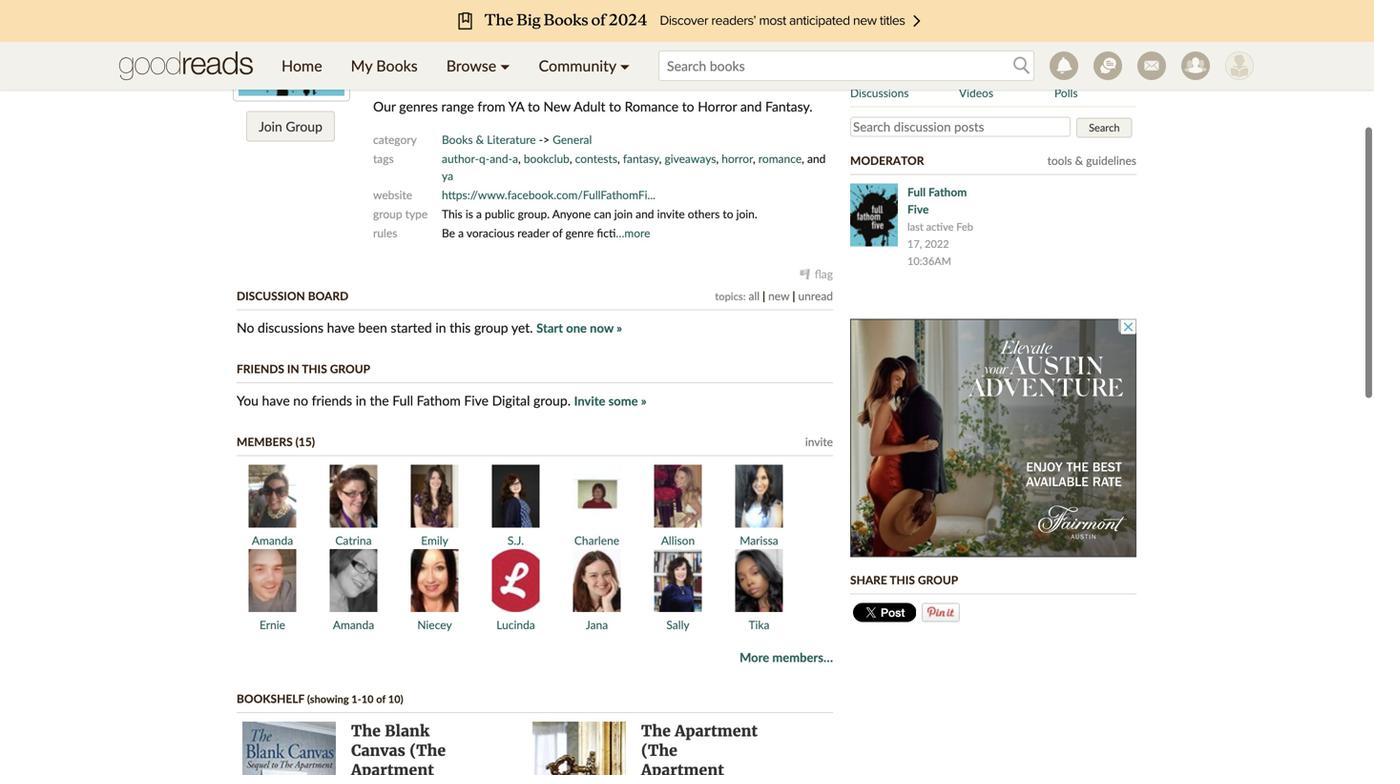 Task type: describe. For each thing, give the bounding box(es) containing it.
2 vertical spatial this
[[890, 574, 915, 587]]

from
[[478, 98, 505, 115]]

s.j.
[[508, 534, 524, 548]]

group right join
[[286, 118, 322, 135]]

charlene iverson image
[[573, 465, 621, 528]]

ya
[[508, 98, 524, 115]]

community
[[539, 56, 616, 75]]

general link
[[553, 133, 592, 146]]

discussion board link
[[237, 289, 349, 303]]

contests link
[[575, 152, 617, 166]]

readers.
[[373, 64, 420, 80]]

lucinda literary image
[[492, 550, 540, 613]]

author-q-and-a , bookclub , contests , fantasy , giveaways , horror , romance , and ya website
[[373, 152, 826, 202]]

amanda for amanda "image"
[[252, 534, 293, 548]]

group home link
[[850, 41, 959, 58]]

join group link
[[246, 111, 335, 142]]

amanda black image
[[330, 550, 377, 613]]

our genres range from ya to new adult to romance to horror and fantasy.
[[373, 98, 813, 115]]

tika image
[[735, 550, 783, 613]]

sally
[[666, 618, 690, 632]]

1 | from the left
[[763, 289, 766, 303]]

1 horizontal spatial bookshelf link
[[850, 63, 959, 80]]

▾ for browse ▾
[[500, 56, 510, 75]]

0 horizontal spatial home
[[282, 56, 322, 75]]

bookclub
[[524, 152, 570, 166]]

the blank canvas (the apartme
[[351, 722, 446, 776]]

amanda link for amanda "image"
[[252, 534, 293, 548]]

no
[[237, 320, 254, 336]]

invite link
[[805, 435, 833, 449]]

genre
[[566, 226, 594, 240]]

five for digital
[[445, 47, 469, 63]]

more members…
[[740, 650, 833, 666]]

s.j. image
[[492, 465, 540, 528]]

ernie
[[260, 618, 285, 632]]

community ▾
[[539, 56, 630, 75]]

this inside this is a public group. anyone can join and invite others to join. rules
[[442, 207, 463, 221]]

jana uhrich image
[[573, 550, 621, 613]]

moderator
[[850, 154, 924, 167]]

romance link
[[758, 152, 802, 166]]

videos
[[959, 86, 993, 100]]

Search books text field
[[658, 51, 1034, 81]]

website
[[373, 188, 412, 202]]

for
[[766, 47, 782, 63]]

group inside 'group home bookshelf discussions'
[[850, 42, 882, 56]]

the
[[370, 393, 389, 409]]

full fathom five last active feb 17, 2022 10:36am
[[908, 185, 973, 268]]

books inside my books link
[[376, 56, 418, 75]]

moderator link
[[850, 154, 924, 167]]

new link
[[768, 289, 790, 303]]

jana link
[[586, 618, 608, 632]]

q-
[[479, 152, 490, 166]]

10
[[361, 693, 374, 706]]

0 horizontal spatial this
[[302, 362, 327, 376]]

amanda link for amanda black image
[[333, 618, 374, 632]]

the apartment image
[[532, 722, 626, 776]]

amanda for amanda black image
[[333, 618, 374, 632]]

discussions
[[258, 320, 324, 336]]

no discussions have been started in this group yet. start one now »
[[237, 320, 622, 336]]

& for tools
[[1075, 154, 1083, 167]]

emily wibberley image
[[411, 465, 459, 528]]

now
[[590, 321, 614, 336]]

be a voracious reader of genre ficti …more
[[442, 226, 650, 240]]

adult
[[574, 98, 606, 115]]

7 , from the left
[[802, 152, 804, 166]]

friends in this group
[[237, 362, 370, 376]]

ruby anderson image
[[1225, 52, 1254, 80]]

full fathom five digital is a publisher of commercial fiction ebooks for modern readers.
[[373, 47, 831, 80]]

publisher
[[537, 47, 590, 63]]

be
[[442, 226, 455, 240]]

2 vertical spatial fathom
[[417, 393, 461, 409]]

-
[[539, 133, 543, 146]]

1 horizontal spatial group
[[474, 320, 508, 336]]

2 vertical spatial full
[[392, 393, 413, 409]]

friends in this group link
[[237, 362, 370, 376]]

group. inside this is a public group. anyone can join and invite others to join. rules
[[518, 207, 550, 221]]

tika
[[749, 618, 770, 632]]

our
[[373, 98, 396, 115]]

join group
[[259, 118, 322, 135]]

horror
[[698, 98, 737, 115]]

1 vertical spatial bookshelf
[[237, 692, 304, 706]]

marissa
[[740, 534, 778, 548]]

romance
[[625, 98, 679, 115]]

bookshelf inside 'group home bookshelf discussions'
[[850, 64, 900, 78]]

menu containing home
[[267, 42, 644, 90]]

full for full fathom five last active feb 17, 2022 10:36am
[[908, 185, 926, 199]]

last
[[908, 220, 924, 233]]

more
[[740, 650, 769, 666]]

2 | from the left
[[792, 289, 795, 303]]

a inside this is a public group. anyone can join and invite others to join. rules
[[476, 207, 482, 221]]

start
[[536, 321, 563, 336]]

discussions link
[[850, 84, 959, 102]]

2022
[[925, 238, 949, 250]]

range
[[441, 98, 474, 115]]

invite inside this is a public group. anyone can join and invite others to join. rules
[[657, 207, 685, 221]]

been
[[358, 320, 387, 336]]

genres
[[399, 98, 438, 115]]

members link
[[1054, 63, 1123, 80]]

flag link
[[800, 267, 833, 281]]

1 vertical spatial have
[[262, 393, 290, 409]]

sally koslow image
[[654, 550, 702, 613]]

https://www.facebook.com/fullfathomfi... group type
[[373, 188, 656, 221]]

invite
[[574, 394, 605, 409]]

lucinda link
[[496, 618, 535, 632]]

allison swan image
[[654, 465, 702, 528]]

to inside this is a public group. anyone can join and invite others to join. rules
[[723, 207, 733, 221]]

anyone
[[552, 207, 591, 221]]

of for genre
[[552, 226, 563, 240]]

» inside you have no friends in the full fathom five digital group. invite some »
[[641, 394, 647, 409]]

of inside "full fathom five digital is a publisher of commercial fiction ebooks for modern readers."
[[594, 47, 606, 63]]

others
[[688, 207, 720, 221]]

this is a public group. anyone can join and invite others to join. rules
[[373, 207, 757, 240]]

bookclub link
[[524, 152, 570, 166]]

1 advertisement element from the top
[[850, 319, 1137, 558]]

to right adult
[[609, 98, 621, 115]]

1 horizontal spatial have
[[327, 320, 355, 336]]

6 , from the left
[[753, 152, 755, 166]]

horror link
[[722, 152, 753, 166]]

rules
[[373, 226, 397, 240]]

2 , from the left
[[570, 152, 572, 166]]

active
[[926, 220, 954, 233]]

board
[[308, 289, 349, 303]]

unread link
[[798, 289, 833, 303]]

invite inside send invite members polls
[[1082, 42, 1110, 56]]

0 horizontal spatial members
[[237, 435, 293, 449]]

4 , from the left
[[659, 152, 662, 166]]

full for full fathom five digital is a publisher of commercial fiction ebooks for modern readers.
[[373, 47, 394, 63]]

voracious
[[466, 226, 515, 240]]

the blank canvas (the apartme link
[[351, 722, 446, 776]]

topics: all | new | unread
[[715, 289, 833, 303]]

to right ya
[[528, 98, 540, 115]]

send invite link
[[1054, 41, 1123, 58]]

1 vertical spatial bookshelf link
[[237, 692, 304, 706]]



Task type: locate. For each thing, give the bounding box(es) containing it.
full fathom five digital image
[[239, 0, 344, 96]]

group up friends
[[330, 362, 370, 376]]

full fathom five image
[[850, 184, 898, 247]]

friend requests image
[[1181, 52, 1210, 80]]

1 vertical spatial digital
[[492, 393, 530, 409]]

1 horizontal spatial (the
[[641, 742, 677, 761]]

the apartment (the apartme link
[[641, 722, 758, 776]]

fathom for full fathom five digital is a publisher of commercial fiction ebooks for modern readers.
[[397, 47, 441, 63]]

giveaways
[[665, 152, 716, 166]]

1 vertical spatial group
[[474, 320, 508, 336]]

niecey link
[[417, 618, 452, 632]]

this up be
[[442, 207, 463, 221]]

full right the
[[392, 393, 413, 409]]

books up the author-
[[442, 133, 473, 146]]

1 vertical spatial of
[[552, 226, 563, 240]]

, down fantasy.
[[802, 152, 804, 166]]

to
[[528, 98, 540, 115], [609, 98, 621, 115], [682, 98, 694, 115], [723, 207, 733, 221]]

the for the blank canvas (the apartme
[[351, 722, 381, 741]]

0 vertical spatial &
[[476, 133, 484, 146]]

members (15)
[[237, 435, 315, 449]]

topics:
[[715, 290, 746, 303]]

in up "no" in the left bottom of the page
[[287, 362, 299, 376]]

full fathom five link
[[908, 185, 967, 216]]

marissa kennerson image
[[735, 465, 783, 528]]

17,
[[908, 238, 922, 250]]

literature
[[487, 133, 536, 146]]

of inside bookshelf (showing 1-10 of 10)
[[376, 693, 386, 706]]

0 horizontal spatial of
[[376, 693, 386, 706]]

group up pin it button image
[[918, 574, 958, 587]]

, right and-
[[518, 152, 521, 166]]

sally link
[[666, 618, 690, 632]]

0 horizontal spatial amanda link
[[252, 534, 293, 548]]

and right join
[[636, 207, 654, 221]]

niecey roy image
[[411, 550, 459, 613]]

| right new
[[792, 289, 795, 303]]

menu
[[267, 42, 644, 90]]

the
[[351, 722, 381, 741], [641, 722, 671, 741]]

1 vertical spatial and
[[807, 152, 826, 166]]

& up author-q-and-a link
[[476, 133, 484, 146]]

1 horizontal spatial books
[[442, 133, 473, 146]]

▾ right browse
[[500, 56, 510, 75]]

fathom up active
[[929, 185, 967, 199]]

amanda link
[[252, 534, 293, 548], [333, 618, 374, 632]]

1 vertical spatial group.
[[533, 393, 571, 409]]

members…
[[772, 650, 833, 666]]

catrina
[[335, 534, 372, 548]]

1 the from the left
[[351, 722, 381, 741]]

to left horror
[[682, 98, 694, 115]]

group up discussions
[[850, 42, 882, 56]]

0 vertical spatial is
[[514, 47, 523, 63]]

challenges photos videos
[[959, 42, 1013, 100]]

books & literature link
[[442, 133, 536, 146]]

discussion board
[[237, 289, 349, 303]]

digital down yet.
[[492, 393, 530, 409]]

0 vertical spatial books
[[376, 56, 418, 75]]

of right 10
[[376, 693, 386, 706]]

1 vertical spatial full
[[908, 185, 926, 199]]

and inside this is a public group. anyone can join and invite others to join. rules
[[636, 207, 654, 221]]

bookshelf (showing 1-10 of 10)
[[237, 692, 403, 706]]

full inside "full fathom five digital is a publisher of commercial fiction ebooks for modern readers."
[[373, 47, 394, 63]]

is up voracious
[[466, 207, 473, 221]]

fathom up readers.
[[397, 47, 441, 63]]

type
[[405, 207, 428, 221]]

emily
[[421, 534, 448, 548]]

join.
[[736, 207, 757, 221]]

0 horizontal spatial ▾
[[500, 56, 510, 75]]

friends
[[312, 393, 352, 409]]

amanda link up ernie howard image
[[252, 534, 293, 548]]

…more link
[[616, 226, 650, 240]]

members down send invite link at the top
[[1054, 64, 1102, 78]]

| right all
[[763, 289, 766, 303]]

1 horizontal spatial and
[[740, 98, 762, 115]]

notifications image
[[1050, 52, 1078, 80]]

of right publisher
[[594, 47, 606, 63]]

emily link
[[421, 534, 448, 548]]

of left genre
[[552, 226, 563, 240]]

my books link
[[337, 42, 432, 90]]

amanda up ernie howard image
[[252, 534, 293, 548]]

1 vertical spatial advertisement element
[[850, 649, 1137, 776]]

the inside the blank canvas (the apartme
[[351, 722, 381, 741]]

digital inside "full fathom five digital is a publisher of commercial fiction ebooks for modern readers."
[[473, 47, 511, 63]]

0 horizontal spatial in
[[287, 362, 299, 376]]

0 vertical spatial this
[[442, 207, 463, 221]]

charlene
[[574, 534, 619, 548]]

home left my on the left of page
[[282, 56, 322, 75]]

fathom for full fathom five last active feb 17, 2022 10:36am
[[929, 185, 967, 199]]

1-
[[351, 693, 361, 706]]

0 vertical spatial amanda link
[[252, 534, 293, 548]]

, left giveaways
[[659, 152, 662, 166]]

this up "no" in the left bottom of the page
[[302, 362, 327, 376]]

(the inside the apartment (the apartme
[[641, 742, 677, 761]]

0 horizontal spatial have
[[262, 393, 290, 409]]

» right now
[[617, 321, 622, 336]]

members (15) link
[[237, 435, 315, 449]]

home up discussions link
[[885, 42, 916, 56]]

group. left invite
[[533, 393, 571, 409]]

0 vertical spatial invite
[[1082, 42, 1110, 56]]

0 vertical spatial of
[[594, 47, 606, 63]]

full up last
[[908, 185, 926, 199]]

a right be
[[458, 226, 464, 240]]

yet.
[[511, 320, 533, 336]]

is right browse ▾
[[514, 47, 523, 63]]

fathom right the
[[417, 393, 461, 409]]

allison link
[[661, 534, 695, 548]]

1 horizontal spatial invite
[[805, 435, 833, 449]]

2 vertical spatial of
[[376, 693, 386, 706]]

0 vertical spatial digital
[[473, 47, 511, 63]]

five up last
[[908, 202, 929, 216]]

0 vertical spatial in
[[435, 320, 446, 336]]

pin it button image
[[922, 604, 960, 623]]

full inside full fathom five last active feb 17, 2022 10:36am
[[908, 185, 926, 199]]

Search for books to add to your shelves search field
[[658, 51, 1034, 81]]

fathom inside "full fathom five digital is a publisher of commercial fiction ebooks for modern readers."
[[397, 47, 441, 63]]

2 (the from the left
[[641, 742, 677, 761]]

bookshelf up discussions
[[850, 64, 900, 78]]

giveaways link
[[665, 152, 716, 166]]

0 vertical spatial five
[[445, 47, 469, 63]]

|
[[763, 289, 766, 303], [792, 289, 795, 303]]

blank
[[385, 722, 430, 741]]

to left join.
[[723, 207, 733, 221]]

2 vertical spatial and
[[636, 207, 654, 221]]

a left public
[[476, 207, 482, 221]]

category
[[373, 133, 417, 146]]

1 vertical spatial in
[[287, 362, 299, 376]]

0 horizontal spatial bookshelf link
[[237, 692, 304, 706]]

lucinda
[[496, 618, 535, 632]]

2 vertical spatial in
[[356, 393, 366, 409]]

0 vertical spatial bookshelf link
[[850, 63, 959, 80]]

members
[[1054, 64, 1102, 78], [237, 435, 293, 449]]

romance
[[758, 152, 802, 166]]

& for books
[[476, 133, 484, 146]]

five for last
[[908, 202, 929, 216]]

unread
[[798, 289, 833, 303]]

group up rules
[[373, 207, 402, 221]]

tika link
[[749, 618, 770, 632]]

fathom
[[397, 47, 441, 63], [929, 185, 967, 199], [417, 393, 461, 409]]

(the down "apartment"
[[641, 742, 677, 761]]

, left the romance in the right of the page
[[753, 152, 755, 166]]

challenges
[[959, 42, 1013, 56]]

a
[[527, 47, 533, 63], [512, 152, 518, 166], [476, 207, 482, 221], [458, 226, 464, 240]]

1 horizontal spatial the
[[641, 722, 671, 741]]

my books
[[351, 56, 418, 75]]

a inside author-q-and-a , bookclub , contests , fantasy , giveaways , horror , romance , and ya website
[[512, 152, 518, 166]]

1 horizontal spatial amanda
[[333, 618, 374, 632]]

0 horizontal spatial bookshelf
[[237, 692, 304, 706]]

group left yet.
[[474, 320, 508, 336]]

>
[[543, 133, 550, 146]]

0 horizontal spatial |
[[763, 289, 766, 303]]

& inside the books & literature -> general tags
[[476, 133, 484, 146]]

10:36am
[[908, 255, 951, 268]]

the inside the apartment (the apartme
[[641, 722, 671, 741]]

inbox image
[[1137, 52, 1166, 80]]

1 ▾ from the left
[[500, 56, 510, 75]]

0 vertical spatial home
[[885, 42, 916, 56]]

▾ inside popup button
[[500, 56, 510, 75]]

1 vertical spatial members
[[237, 435, 293, 449]]

2 horizontal spatial this
[[890, 574, 915, 587]]

videos link
[[959, 84, 1054, 102]]

1 horizontal spatial members
[[1054, 64, 1102, 78]]

1 vertical spatial invite
[[657, 207, 685, 221]]

the for the apartment (the apartme
[[641, 722, 671, 741]]

guidelines
[[1086, 154, 1137, 167]]

1 horizontal spatial ▾
[[620, 56, 630, 75]]

amanda image
[[249, 465, 296, 528]]

1 horizontal spatial of
[[552, 226, 563, 240]]

is inside "full fathom five digital is a publisher of commercial fiction ebooks for modern readers."
[[514, 47, 523, 63]]

invite
[[1082, 42, 1110, 56], [657, 207, 685, 221], [805, 435, 833, 449]]

None submit
[[1076, 118, 1132, 138]]

five inside full fathom five last active feb 17, 2022 10:36am
[[908, 202, 929, 216]]

members left (15)
[[237, 435, 293, 449]]

1 horizontal spatial in
[[356, 393, 366, 409]]

photos link
[[959, 63, 1054, 80]]

fathom inside full fathom five last active feb 17, 2022 10:36am
[[929, 185, 967, 199]]

0 vertical spatial amanda
[[252, 534, 293, 548]]

https://www.facebook.com/fullfathomfi...
[[442, 188, 656, 202]]

1 vertical spatial home
[[282, 56, 322, 75]]

2 the from the left
[[641, 722, 671, 741]]

1 horizontal spatial home
[[885, 42, 916, 56]]

0 horizontal spatial books
[[376, 56, 418, 75]]

0 vertical spatial fathom
[[397, 47, 441, 63]]

is inside this is a public group. anyone can join and invite others to join. rules
[[466, 207, 473, 221]]

can
[[594, 207, 611, 221]]

and inside author-q-and-a , bookclub , contests , fantasy , giveaways , horror , romance , and ya website
[[807, 152, 826, 166]]

fiction
[[679, 47, 716, 63]]

of for 10)
[[376, 693, 386, 706]]

1 horizontal spatial this
[[442, 207, 463, 221]]

1 vertical spatial books
[[442, 133, 473, 146]]

0 horizontal spatial is
[[466, 207, 473, 221]]

1 vertical spatial &
[[1075, 154, 1083, 167]]

reader
[[517, 226, 550, 240]]

& right tools
[[1075, 154, 1083, 167]]

join
[[614, 207, 633, 221]]

2 horizontal spatial invite
[[1082, 42, 1110, 56]]

digital
[[473, 47, 511, 63], [492, 393, 530, 409]]

1 vertical spatial amanda link
[[333, 618, 374, 632]]

have
[[327, 320, 355, 336], [262, 393, 290, 409]]

tools
[[1047, 154, 1072, 167]]

tags
[[373, 152, 394, 166]]

my group discussions image
[[1094, 52, 1122, 80]]

0 vertical spatial and
[[740, 98, 762, 115]]

1 vertical spatial this
[[302, 362, 327, 376]]

5 , from the left
[[716, 152, 719, 166]]

advertisement element
[[850, 319, 1137, 558], [850, 649, 1137, 776]]

1 vertical spatial fathom
[[929, 185, 967, 199]]

» right some
[[641, 394, 647, 409]]

0 vertical spatial group.
[[518, 207, 550, 221]]

no
[[293, 393, 308, 409]]

amanda
[[252, 534, 293, 548], [333, 618, 374, 632]]

challenges link
[[959, 41, 1054, 58]]

0 horizontal spatial amanda
[[252, 534, 293, 548]]

0 horizontal spatial invite
[[657, 207, 685, 221]]

3 , from the left
[[617, 152, 620, 166]]

0 vertical spatial full
[[373, 47, 394, 63]]

1 vertical spatial amanda
[[333, 618, 374, 632]]

0 vertical spatial »
[[617, 321, 622, 336]]

0 vertical spatial group
[[373, 207, 402, 221]]

0 horizontal spatial and
[[636, 207, 654, 221]]

▾ right community
[[620, 56, 630, 75]]

2 horizontal spatial and
[[807, 152, 826, 166]]

1 vertical spatial five
[[908, 202, 929, 216]]

digital up from
[[473, 47, 511, 63]]

0 vertical spatial members
[[1054, 64, 1102, 78]]

bookshelf up 'the blank canvas' 'image'
[[237, 692, 304, 706]]

amanda link down amanda black image
[[333, 618, 374, 632]]

ernie link
[[260, 618, 285, 632]]

five up the range
[[445, 47, 469, 63]]

2 ▾ from the left
[[620, 56, 630, 75]]

(the down blank
[[410, 742, 446, 761]]

0 horizontal spatial &
[[476, 133, 484, 146]]

1 vertical spatial »
[[641, 394, 647, 409]]

canvas
[[351, 742, 405, 761]]

marissa link
[[740, 534, 778, 548]]

2 vertical spatial five
[[464, 393, 489, 409]]

members inside send invite members polls
[[1054, 64, 1102, 78]]

…more
[[616, 226, 650, 240]]

, down the general link
[[570, 152, 572, 166]]

1 horizontal spatial |
[[792, 289, 795, 303]]

all
[[749, 289, 760, 303]]

0 horizontal spatial the
[[351, 722, 381, 741]]

bookshelf link up 'the blank canvas' 'image'
[[237, 692, 304, 706]]

and right romance link
[[807, 152, 826, 166]]

a inside "full fathom five digital is a publisher of commercial fiction ebooks for modern readers."
[[527, 47, 533, 63]]

contests
[[575, 152, 617, 166]]

five inside "full fathom five digital is a publisher of commercial fiction ebooks for modern readers."
[[445, 47, 469, 63]]

(the
[[410, 742, 446, 761], [641, 742, 677, 761]]

▾ for community ▾
[[620, 56, 630, 75]]

bookshelf link up discussions link
[[850, 63, 959, 80]]

1 horizontal spatial amanda link
[[333, 618, 374, 632]]

0 vertical spatial bookshelf
[[850, 64, 900, 78]]

books inside the books & literature -> general tags
[[442, 133, 473, 146]]

1 horizontal spatial &
[[1075, 154, 1083, 167]]

(15)
[[295, 435, 315, 449]]

0 vertical spatial have
[[327, 320, 355, 336]]

1 (the from the left
[[410, 742, 446, 761]]

books right my on the left of page
[[376, 56, 418, 75]]

▾ inside dropdown button
[[620, 56, 630, 75]]

in left the
[[356, 393, 366, 409]]

1 vertical spatial is
[[466, 207, 473, 221]]

join
[[259, 118, 282, 135]]

» inside no discussions have been started in this group yet. start one now »
[[617, 321, 622, 336]]

the blank canvas image
[[242, 722, 336, 776]]

0 horizontal spatial (the
[[410, 742, 446, 761]]

author-
[[442, 152, 479, 166]]

1 horizontal spatial is
[[514, 47, 523, 63]]

0 horizontal spatial group
[[373, 207, 402, 221]]

group home bookshelf discussions
[[850, 42, 916, 100]]

2 horizontal spatial in
[[435, 320, 446, 336]]

home inside 'group home bookshelf discussions'
[[885, 42, 916, 56]]

and right horror
[[740, 98, 762, 115]]

Search discussion posts text field
[[850, 117, 1071, 137]]

1 horizontal spatial »
[[641, 394, 647, 409]]

group. up reader
[[518, 207, 550, 221]]

https://www.facebook.com/fullfathomfi... link
[[442, 188, 656, 202]]

, left fantasy
[[617, 152, 620, 166]]

started
[[391, 320, 432, 336]]

have left "no" in the left bottom of the page
[[262, 393, 290, 409]]

full up readers.
[[373, 47, 394, 63]]

five
[[445, 47, 469, 63], [908, 202, 929, 216], [464, 393, 489, 409]]

(showing
[[307, 693, 349, 706]]

of
[[594, 47, 606, 63], [552, 226, 563, 240], [376, 693, 386, 706]]

amanda down amanda black image
[[333, 618, 374, 632]]

a left publisher
[[527, 47, 533, 63]]

fantasy.
[[765, 98, 813, 115]]

a down literature
[[512, 152, 518, 166]]

catrina burgess image
[[330, 465, 377, 528]]

2 horizontal spatial of
[[594, 47, 606, 63]]

, left horror link
[[716, 152, 719, 166]]

have left been
[[327, 320, 355, 336]]

jana
[[586, 618, 608, 632]]

group inside https://www.facebook.com/fullfathomfi... group type
[[373, 207, 402, 221]]

five down this
[[464, 393, 489, 409]]

in left this
[[435, 320, 446, 336]]

ernie howard image
[[249, 550, 296, 613]]

0 horizontal spatial »
[[617, 321, 622, 336]]

the left "apartment"
[[641, 722, 671, 741]]

(the inside the blank canvas (the apartme
[[410, 742, 446, 761]]

fantasy
[[623, 152, 659, 166]]

1 , from the left
[[518, 152, 521, 166]]

2 advertisement element from the top
[[850, 649, 1137, 776]]

the up canvas
[[351, 722, 381, 741]]

0 vertical spatial advertisement element
[[850, 319, 1137, 558]]

1 horizontal spatial bookshelf
[[850, 64, 900, 78]]

this right share
[[890, 574, 915, 587]]



Task type: vqa. For each thing, say whether or not it's contained in the screenshot.


